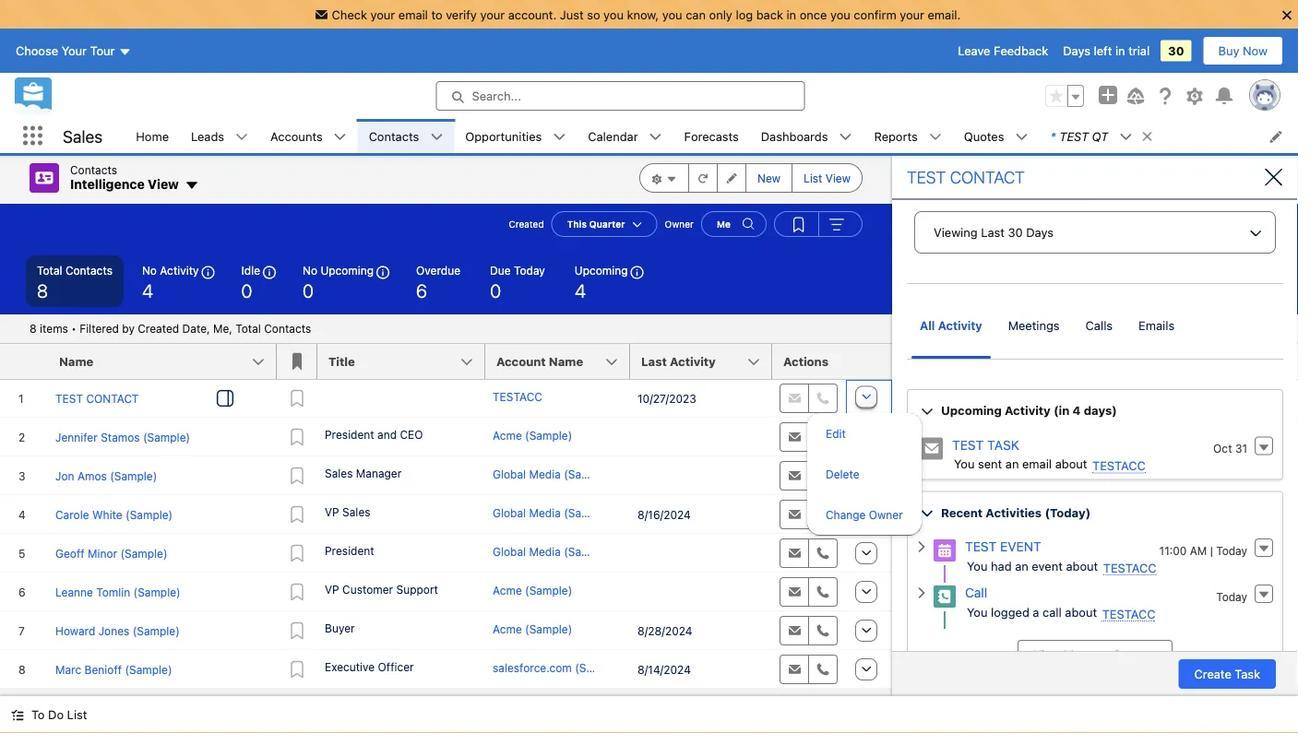 Task type: locate. For each thing, give the bounding box(es) containing it.
0 vertical spatial 8
[[37, 280, 48, 301]]

4 down no activity at the top of page
[[142, 280, 153, 301]]

testacc link for test event
[[1104, 561, 1157, 575]]

last
[[981, 225, 1005, 239], [641, 355, 667, 369]]

by
[[122, 323, 135, 335]]

new
[[758, 172, 781, 185]]

activity
[[160, 264, 199, 277], [938, 318, 983, 332], [670, 355, 716, 369], [1005, 403, 1051, 417]]

activity right all
[[938, 318, 983, 332]]

testacc down the recent activities (today) dropdown button
[[1104, 561, 1157, 575]]

text default image for *
[[1120, 131, 1133, 144]]

test for test task
[[952, 437, 984, 453]]

contact
[[950, 168, 1025, 187]]

1 horizontal spatial email
[[1023, 457, 1052, 471]]

2 vertical spatial testacc
[[1103, 607, 1156, 621]]

last activity
[[641, 355, 716, 369]]

days right viewing
[[1027, 225, 1054, 239]]

just
[[560, 7, 584, 21]]

in
[[787, 7, 797, 21], [1116, 44, 1126, 58]]

text default image left *
[[1016, 131, 1029, 144]]

email right sent in the bottom of the page
[[1023, 457, 1052, 471]]

text default image for quotes
[[1016, 131, 1029, 144]]

test right *
[[1060, 129, 1089, 143]]

name
[[59, 355, 93, 369], [549, 355, 583, 369]]

1 horizontal spatial created
[[509, 219, 544, 230]]

about right call
[[1065, 605, 1098, 619]]

1 vertical spatial created
[[138, 323, 179, 335]]

upcoming up the test task
[[941, 403, 1002, 417]]

you inside you sent an email about testacc
[[954, 457, 975, 471]]

1 horizontal spatial view
[[826, 172, 851, 185]]

testacc inside you logged a call about testacc
[[1103, 607, 1156, 621]]

text default image inside calendar list item
[[649, 131, 662, 144]]

dashboards list item
[[750, 119, 863, 153]]

about inside the you had an event about testacc
[[1066, 559, 1098, 573]]

Activity Date Range, Viewing Last 30 Days button
[[915, 211, 1276, 253]]

0 down no upcoming on the left top
[[303, 280, 314, 301]]

an down event
[[1015, 559, 1029, 573]]

1 vertical spatial president
[[325, 545, 374, 557]]

task
[[988, 437, 1020, 453]]

0 vertical spatial testacc
[[1093, 459, 1146, 473]]

recent
[[941, 505, 983, 519]]

recent activities (today)
[[941, 505, 1091, 519]]

text default image for opportunities
[[553, 131, 566, 144]]

to do list
[[31, 708, 87, 722]]

this quarter
[[567, 219, 625, 229]]

4
[[142, 280, 153, 301], [575, 280, 586, 301], [1073, 403, 1081, 417]]

all
[[920, 318, 935, 332]]

activity inside key performance indicators group
[[160, 264, 199, 277]]

0 horizontal spatial 30
[[1008, 225, 1023, 239]]

1 vertical spatial you
[[967, 559, 988, 573]]

email inside you sent an email about testacc
[[1023, 457, 1052, 471]]

you right so on the left of the page
[[604, 7, 624, 21]]

last right viewing
[[981, 225, 1005, 239]]

30 right trial
[[1169, 44, 1185, 58]]

created right by
[[138, 323, 179, 335]]

text default image up list view
[[839, 131, 852, 144]]

group up me button
[[640, 163, 863, 193]]

0 vertical spatial total
[[37, 264, 62, 277]]

an inside you sent an email about testacc
[[1006, 457, 1019, 471]]

about
[[1056, 457, 1088, 471], [1066, 559, 1098, 573], [1065, 605, 1098, 619]]

sales
[[63, 126, 103, 146], [325, 467, 353, 480], [342, 506, 371, 519]]

0
[[241, 280, 252, 301], [303, 280, 314, 301], [490, 280, 501, 301]]

grid
[[0, 344, 892, 690]]

contacts up the filtered
[[65, 264, 113, 277]]

president down vp sales
[[325, 545, 374, 557]]

buyer
[[325, 622, 355, 635]]

today down 11:00 am | today
[[1217, 590, 1248, 603]]

1 horizontal spatial in
[[1116, 44, 1126, 58]]

0 for idle
[[241, 280, 252, 301]]

calendar link
[[577, 119, 649, 153]]

items
[[40, 323, 68, 335]]

2 horizontal spatial you
[[831, 7, 851, 21]]

1 no from the left
[[142, 264, 157, 277]]

dashboards link
[[750, 119, 839, 153]]

text default image inside "quotes" list item
[[1016, 131, 1029, 144]]

total up the items
[[37, 264, 62, 277]]

testacc
[[1093, 459, 1146, 473], [1104, 561, 1157, 575], [1103, 607, 1156, 621]]

view inside button
[[826, 172, 851, 185]]

0 horizontal spatial no
[[142, 264, 157, 277]]

0 vertical spatial you
[[954, 457, 975, 471]]

activity inside dropdown button
[[1005, 403, 1051, 417]]

total contacts 8
[[37, 264, 113, 301]]

0 horizontal spatial in
[[787, 7, 797, 21]]

president
[[325, 428, 374, 441], [325, 545, 374, 557]]

view down the home at the left top of the page
[[148, 177, 179, 192]]

row number image
[[0, 344, 48, 379]]

contacts up important cell
[[264, 323, 311, 335]]

no activity
[[142, 264, 199, 277]]

1 vertical spatial testacc
[[1104, 561, 1157, 575]]

your right check in the top of the page
[[371, 7, 395, 21]]

3 0 from the left
[[490, 280, 501, 301]]

1 horizontal spatial 30
[[1169, 44, 1185, 58]]

call link
[[965, 585, 988, 601]]

text default image inside reports list item
[[929, 131, 942, 144]]

create task button
[[1179, 660, 1276, 689]]

last activity button
[[630, 344, 773, 379]]

0 vertical spatial vp
[[325, 506, 339, 519]]

leave feedback link
[[958, 44, 1049, 58]]

8/14/2024
[[638, 664, 691, 677]]

you inside you logged a call about testacc
[[967, 605, 988, 619]]

last up 10/27/2023
[[641, 355, 667, 369]]

testacc inside you sent an email about testacc
[[1093, 459, 1146, 473]]

2 horizontal spatial 4
[[1073, 403, 1081, 417]]

2 no from the left
[[303, 264, 318, 277]]

1 horizontal spatial 4
[[575, 280, 586, 301]]

1 vertical spatial 30
[[1008, 225, 1023, 239]]

today right |
[[1217, 544, 1248, 557]]

test for test contact
[[907, 168, 946, 187]]

testacc inside the you had an event about testacc
[[1104, 561, 1157, 575]]

text default image
[[1141, 130, 1154, 143], [235, 131, 248, 144], [334, 131, 347, 144], [430, 131, 443, 144], [649, 131, 662, 144], [929, 131, 942, 144], [1120, 131, 1133, 144], [184, 178, 199, 193], [916, 540, 928, 553]]

important cell
[[277, 344, 317, 380]]

about right event
[[1066, 559, 1098, 573]]

0 horizontal spatial email
[[399, 7, 428, 21]]

sent
[[978, 457, 1003, 471]]

8 up the items
[[37, 280, 48, 301]]

president left and in the bottom left of the page
[[325, 428, 374, 441]]

due today 0
[[490, 264, 545, 301]]

testacc link right call
[[1103, 607, 1156, 622]]

testacc link
[[1093, 459, 1146, 473], [1104, 561, 1157, 575], [1103, 607, 1156, 622]]

text default image inside "contacts" list item
[[430, 131, 443, 144]]

about for test task
[[1056, 457, 1088, 471]]

vp for vp sales
[[325, 506, 339, 519]]

search...
[[472, 89, 521, 103]]

no upcoming
[[303, 264, 374, 277]]

opportunities list item
[[454, 119, 577, 153]]

an down task
[[1006, 457, 1019, 471]]

contacts list item
[[358, 119, 454, 153]]

list item containing *
[[1040, 119, 1162, 153]]

cell down 8/16/2024 on the bottom of page
[[630, 534, 773, 573]]

calendar
[[588, 129, 638, 143]]

text default image inside opportunities list item
[[553, 131, 566, 144]]

testacc up the recent activities (today) dropdown button
[[1093, 459, 1146, 473]]

activity up 10/27/2023
[[670, 355, 716, 369]]

view for list view
[[826, 172, 851, 185]]

testacc right call
[[1103, 607, 1156, 621]]

1 president from the top
[[325, 428, 374, 441]]

test event
[[965, 539, 1042, 555]]

your left email.
[[900, 7, 925, 21]]

0 for no upcoming
[[303, 280, 314, 301]]

1 vertical spatial last
[[641, 355, 667, 369]]

1 vertical spatial in
[[1116, 44, 1126, 58]]

0 vertical spatial last
[[981, 225, 1005, 239]]

in right back
[[787, 7, 797, 21]]

cell up 8/28/2024
[[630, 573, 773, 612]]

0 vertical spatial today
[[514, 264, 545, 277]]

cell
[[317, 379, 485, 418], [630, 418, 773, 457], [846, 418, 892, 457], [630, 457, 773, 496], [630, 534, 773, 573], [630, 573, 773, 612]]

1 horizontal spatial no
[[303, 264, 318, 277]]

me button
[[701, 211, 767, 237]]

0 down due
[[490, 280, 501, 301]]

1 0 from the left
[[241, 280, 252, 301]]

about inside you logged a call about testacc
[[1065, 605, 1098, 619]]

calls
[[1086, 318, 1113, 332]]

to do list button
[[0, 697, 98, 734]]

intelligence
[[70, 177, 145, 192]]

no for 0
[[303, 264, 318, 277]]

create task
[[1195, 668, 1261, 682]]

you inside the you had an event about testacc
[[967, 559, 988, 573]]

so
[[587, 7, 600, 21]]

0 horizontal spatial 0
[[241, 280, 252, 301]]

2 vertical spatial group
[[774, 211, 863, 237]]

0 vertical spatial in
[[787, 7, 797, 21]]

2 horizontal spatial upcoming
[[941, 403, 1002, 417]]

1 vp from the top
[[325, 506, 339, 519]]

0 horizontal spatial you
[[604, 7, 624, 21]]

quarter
[[590, 219, 625, 229]]

actions
[[784, 355, 829, 369]]

text default image inside dashboards list item
[[839, 131, 852, 144]]

0 horizontal spatial your
[[371, 7, 395, 21]]

list item
[[1040, 119, 1162, 153]]

activity inside button
[[938, 318, 983, 332]]

1 vertical spatial days
[[1027, 225, 1054, 239]]

text default image left calendar link
[[553, 131, 566, 144]]

testacc for test task
[[1093, 459, 1146, 473]]

buy
[[1219, 44, 1240, 58]]

1 vertical spatial testacc link
[[1104, 561, 1157, 575]]

name down •
[[59, 355, 93, 369]]

4 right '(in'
[[1073, 403, 1081, 417]]

last inside button
[[981, 225, 1005, 239]]

text default image inside accounts list item
[[334, 131, 347, 144]]

buy now button
[[1203, 36, 1284, 66]]

1 vertical spatial vp
[[325, 583, 339, 596]]

4 for no activity
[[142, 280, 153, 301]]

0 horizontal spatial total
[[37, 264, 62, 277]]

list
[[804, 172, 823, 185], [67, 708, 87, 722]]

idle
[[241, 264, 260, 277]]

1 vertical spatial about
[[1066, 559, 1098, 573]]

group containing new
[[640, 163, 863, 193]]

group
[[1046, 85, 1084, 107], [640, 163, 863, 193], [774, 211, 863, 237]]

about inside you sent an email about testacc
[[1056, 457, 1088, 471]]

logged call image
[[934, 586, 956, 608]]

you left can at the right top of the page
[[662, 7, 683, 21]]

you right once at the right top of page
[[831, 7, 851, 21]]

test up sent in the bottom of the page
[[952, 437, 984, 453]]

1 vertical spatial an
[[1015, 559, 1029, 573]]

call
[[965, 585, 988, 601]]

no up 8 items • filtered by created date, me, total contacts status
[[142, 264, 157, 277]]

0 vertical spatial about
[[1056, 457, 1088, 471]]

2 horizontal spatial your
[[900, 7, 925, 21]]

intelligence view
[[70, 177, 179, 192]]

0 down the idle
[[241, 280, 252, 301]]

2 vertical spatial today
[[1217, 590, 1248, 603]]

test down reports list item
[[907, 168, 946, 187]]

4 for upcoming
[[575, 280, 586, 301]]

upcoming down this quarter button in the top of the page
[[575, 264, 628, 277]]

sales manager
[[325, 467, 402, 480]]

no right the idle
[[303, 264, 318, 277]]

in right left on the top
[[1116, 44, 1126, 58]]

logged
[[991, 605, 1030, 619]]

30 inside button
[[1008, 225, 1023, 239]]

0 horizontal spatial name
[[59, 355, 93, 369]]

choose
[[16, 44, 58, 58]]

created
[[509, 219, 544, 230], [138, 323, 179, 335]]

1 horizontal spatial list
[[804, 172, 823, 185]]

1 horizontal spatial total
[[236, 323, 261, 335]]

0 vertical spatial group
[[1046, 85, 1084, 107]]

30 right viewing
[[1008, 225, 1023, 239]]

1 horizontal spatial 8
[[37, 280, 48, 301]]

once
[[800, 7, 827, 21]]

8 inside total contacts 8
[[37, 280, 48, 301]]

key performance indicators group
[[0, 256, 892, 315]]

sales up vp sales
[[325, 467, 353, 480]]

1 vertical spatial total
[[236, 323, 261, 335]]

recent activities (today) button
[[909, 504, 1282, 521]]

days left left on the top
[[1063, 44, 1091, 58]]

list down dashboards list item
[[804, 172, 823, 185]]

vp down sales manager
[[325, 506, 339, 519]]

text default image for leads
[[235, 131, 248, 144]]

create task group
[[1179, 660, 1276, 689]]

|
[[1211, 544, 1214, 557]]

account name
[[497, 355, 583, 369]]

text default image for accounts
[[334, 131, 347, 144]]

email left to
[[399, 7, 428, 21]]

activity inside "button"
[[670, 355, 716, 369]]

oct 31
[[1214, 442, 1248, 455]]

0 vertical spatial 30
[[1169, 44, 1185, 58]]

1 horizontal spatial upcoming
[[575, 264, 628, 277]]

grid containing name
[[0, 344, 892, 690]]

you down call
[[967, 605, 988, 619]]

cell down 10/27/2023
[[630, 418, 773, 457]]

0 horizontal spatial 8
[[30, 323, 37, 335]]

0 horizontal spatial days
[[1027, 225, 1054, 239]]

0 horizontal spatial view
[[148, 177, 179, 192]]

sales down sales manager
[[342, 506, 371, 519]]

sales up intelligence
[[63, 126, 103, 146]]

you left had
[[967, 559, 988, 573]]

list containing home
[[125, 119, 1299, 153]]

you left sent in the bottom of the page
[[954, 457, 975, 471]]

text default image left to
[[11, 709, 24, 722]]

upcoming inside dropdown button
[[941, 403, 1002, 417]]

list right do
[[67, 708, 87, 722]]

1 horizontal spatial name
[[549, 355, 583, 369]]

event
[[1032, 559, 1063, 573]]

oct
[[1214, 442, 1233, 455]]

an inside the you had an event about testacc
[[1015, 559, 1029, 573]]

0 vertical spatial sales
[[63, 126, 103, 146]]

created left this
[[509, 219, 544, 230]]

11:00
[[1160, 544, 1187, 557]]

vp left customer
[[325, 583, 339, 596]]

1 vertical spatial group
[[640, 163, 863, 193]]

1 horizontal spatial last
[[981, 225, 1005, 239]]

you for test event
[[967, 559, 988, 573]]

0 horizontal spatial last
[[641, 355, 667, 369]]

today right due
[[514, 264, 545, 277]]

cell up 8/16/2024 on the bottom of page
[[630, 457, 773, 496]]

8 left the items
[[30, 323, 37, 335]]

vp customer support
[[325, 583, 438, 596]]

officer
[[378, 661, 414, 674]]

activity up 8 items • filtered by created date, me, total contacts status
[[160, 264, 199, 277]]

testacc link up the recent activities (today) dropdown button
[[1093, 459, 1146, 473]]

reports
[[874, 129, 918, 143]]

vp
[[325, 506, 339, 519], [325, 583, 339, 596]]

group up *
[[1046, 85, 1084, 107]]

2 president from the top
[[325, 545, 374, 557]]

activity for no
[[160, 264, 199, 277]]

activity left '(in'
[[1005, 403, 1051, 417]]

your right verify
[[480, 7, 505, 21]]

text default image
[[553, 131, 566, 144], [839, 131, 852, 144], [1016, 131, 1029, 144], [916, 587, 928, 600], [11, 709, 24, 722]]

group down list view
[[774, 211, 863, 237]]

name right account
[[549, 355, 583, 369]]

total right me,
[[236, 323, 261, 335]]

1 you from the left
[[604, 7, 624, 21]]

2 vp from the top
[[325, 583, 339, 596]]

calendar list item
[[577, 119, 673, 153]]

forecasts link
[[673, 119, 750, 153]]

0 inside due today 0
[[490, 280, 501, 301]]

manager
[[356, 467, 402, 480]]

email image
[[921, 438, 943, 460]]

testacc link down the recent activities (today) dropdown button
[[1104, 561, 1157, 575]]

text default image inside 'leads' list item
[[235, 131, 248, 144]]

test up had
[[965, 539, 997, 555]]

total inside total contacts 8
[[37, 264, 62, 277]]

0 vertical spatial list
[[804, 172, 823, 185]]

verify
[[446, 7, 477, 21]]

row number cell
[[0, 344, 48, 380]]

1 vertical spatial today
[[1217, 544, 1248, 557]]

contacts right accounts list item
[[369, 129, 419, 143]]

upcoming left overdue
[[321, 264, 374, 277]]

0 vertical spatial an
[[1006, 457, 1019, 471]]

2 0 from the left
[[303, 280, 314, 301]]

2 you from the left
[[662, 7, 683, 21]]

due
[[490, 264, 511, 277]]

reports list item
[[863, 119, 953, 153]]

1 horizontal spatial you
[[662, 7, 683, 21]]

2 vertical spatial about
[[1065, 605, 1098, 619]]

view down dashboards list item
[[826, 172, 851, 185]]

cell left email image
[[846, 418, 892, 457]]

list
[[125, 119, 1299, 153]]

0 vertical spatial days
[[1063, 44, 1091, 58]]

quotes list item
[[953, 119, 1040, 153]]

0 vertical spatial testacc link
[[1093, 459, 1146, 473]]

reports link
[[863, 119, 929, 153]]

2 horizontal spatial 0
[[490, 280, 501, 301]]

had
[[991, 559, 1012, 573]]

0 horizontal spatial list
[[67, 708, 87, 722]]

1 horizontal spatial 0
[[303, 280, 314, 301]]

0 vertical spatial president
[[325, 428, 374, 441]]

president for president
[[325, 545, 374, 557]]

1 vertical spatial sales
[[325, 467, 353, 480]]

0 horizontal spatial 4
[[142, 280, 153, 301]]

text default image for contacts
[[430, 131, 443, 144]]

all activity
[[920, 318, 983, 332]]

1 horizontal spatial your
[[480, 7, 505, 21]]

4 right due today 0
[[575, 280, 586, 301]]

about up (today)
[[1056, 457, 1088, 471]]

1 vertical spatial email
[[1023, 457, 1052, 471]]

2 vertical spatial you
[[967, 605, 988, 619]]

an for test task
[[1006, 457, 1019, 471]]

new button
[[746, 163, 793, 193]]



Task type: describe. For each thing, give the bounding box(es) containing it.
emails
[[1139, 318, 1175, 332]]

activity for last
[[670, 355, 716, 369]]

owner
[[665, 219, 694, 230]]

event image
[[934, 540, 956, 562]]

4 inside dropdown button
[[1073, 403, 1081, 417]]

executive
[[325, 661, 375, 674]]

cell for president
[[630, 534, 773, 573]]

all activity button
[[907, 313, 996, 359]]

test for test event
[[965, 539, 997, 555]]

name cell
[[48, 344, 288, 380]]

cell up "ceo"
[[317, 379, 485, 418]]

days left in trial
[[1063, 44, 1150, 58]]

text default image left the "logged call" icon
[[916, 587, 928, 600]]

2 vertical spatial sales
[[342, 506, 371, 519]]

8 items • filtered by created date, me, total contacts status
[[30, 323, 311, 335]]

home
[[136, 129, 169, 143]]

confirm
[[854, 7, 897, 21]]

check
[[332, 7, 367, 21]]

11:00 am | today
[[1160, 544, 1248, 557]]

no for 4
[[142, 264, 157, 277]]

title
[[329, 355, 355, 369]]

0 horizontal spatial created
[[138, 323, 179, 335]]

to
[[31, 708, 45, 722]]

create
[[1195, 668, 1232, 682]]

(in
[[1054, 403, 1070, 417]]

1 vertical spatial 8
[[30, 323, 37, 335]]

me
[[717, 219, 731, 229]]

back
[[757, 7, 783, 21]]

test contact
[[907, 168, 1025, 187]]

0 vertical spatial email
[[399, 7, 428, 21]]

viewing
[[934, 225, 978, 239]]

know,
[[627, 7, 659, 21]]

contacts link
[[358, 119, 430, 153]]

viewing last 30 days
[[934, 225, 1054, 239]]

emails button
[[1126, 313, 1188, 359]]

test event link
[[965, 539, 1042, 555]]

cell for vp customer support
[[630, 573, 773, 612]]

days inside button
[[1027, 225, 1054, 239]]

action cell
[[846, 344, 892, 380]]

text default image inside to do list button
[[11, 709, 24, 722]]

title cell
[[317, 344, 497, 380]]

1 horizontal spatial days
[[1063, 44, 1091, 58]]

am
[[1190, 544, 1208, 557]]

sales for sales
[[63, 126, 103, 146]]

leads
[[191, 129, 224, 143]]

31
[[1236, 442, 1248, 455]]

•
[[71, 323, 77, 335]]

text default image for dashboards
[[839, 131, 852, 144]]

calls button
[[1073, 313, 1126, 359]]

2 name from the left
[[549, 355, 583, 369]]

opportunities
[[465, 129, 542, 143]]

activity for all
[[938, 318, 983, 332]]

about for test event
[[1066, 559, 1098, 573]]

a
[[1033, 605, 1040, 619]]

upcoming for upcoming activity (in 4 days)
[[941, 403, 1002, 417]]

vp sales
[[325, 506, 371, 519]]

vp for vp customer support
[[325, 583, 339, 596]]

overdue 6
[[416, 264, 461, 301]]

activity for upcoming
[[1005, 403, 1051, 417]]

10/27/2023
[[638, 392, 697, 405]]

1 name from the left
[[59, 355, 93, 369]]

date,
[[182, 323, 210, 335]]

accounts link
[[259, 119, 334, 153]]

upcoming activity (in 4 days)
[[941, 403, 1118, 417]]

test inside list item
[[1060, 129, 1089, 143]]

executive officer
[[325, 661, 414, 674]]

only
[[709, 7, 733, 21]]

choose your tour
[[16, 44, 115, 58]]

* test qt
[[1051, 129, 1109, 143]]

view for intelligence view
[[148, 177, 179, 192]]

task
[[1235, 668, 1261, 682]]

dashboards
[[761, 129, 828, 143]]

meetings button
[[996, 313, 1073, 359]]

leads link
[[180, 119, 235, 153]]

accounts list item
[[259, 119, 358, 153]]

buy now
[[1219, 44, 1268, 58]]

action image
[[846, 344, 892, 379]]

contacts inside total contacts 8
[[65, 264, 113, 277]]

president for president and ceo
[[325, 428, 374, 441]]

testacc link for test task
[[1093, 459, 1146, 473]]

title button
[[317, 344, 485, 379]]

quotes link
[[953, 119, 1016, 153]]

sales for sales manager
[[325, 467, 353, 480]]

overdue
[[416, 264, 461, 277]]

upcoming for upcoming
[[575, 264, 628, 277]]

trial
[[1129, 44, 1150, 58]]

test task link
[[952, 437, 1020, 453]]

actions cell
[[773, 344, 846, 380]]

testacc for test event
[[1104, 561, 1157, 575]]

test contact link
[[907, 168, 1025, 187]]

today inside due today 0
[[514, 264, 545, 277]]

2 vertical spatial testacc link
[[1103, 607, 1156, 622]]

text default image for calendar
[[649, 131, 662, 144]]

3 your from the left
[[900, 7, 925, 21]]

contacts up intelligence
[[70, 163, 117, 176]]

your
[[62, 44, 87, 58]]

1 your from the left
[[371, 7, 395, 21]]

3 you from the left
[[831, 7, 851, 21]]

email.
[[928, 7, 961, 21]]

can
[[686, 7, 706, 21]]

6
[[416, 280, 427, 301]]

president and ceo
[[325, 428, 423, 441]]

list view button
[[792, 163, 863, 193]]

text default image for reports
[[929, 131, 942, 144]]

you for test task
[[954, 457, 975, 471]]

quotes
[[964, 129, 1005, 143]]

0 vertical spatial created
[[509, 219, 544, 230]]

1 vertical spatial list
[[67, 708, 87, 722]]

upcoming activity (in 4 days) button
[[909, 402, 1282, 419]]

leads list item
[[180, 119, 259, 153]]

choose your tour button
[[15, 36, 132, 66]]

this quarter button
[[552, 211, 658, 237]]

last activity cell
[[630, 344, 784, 380]]

account
[[497, 355, 546, 369]]

contacts inside contacts link
[[369, 129, 419, 143]]

and
[[378, 428, 397, 441]]

0 horizontal spatial upcoming
[[321, 264, 374, 277]]

accounts
[[271, 129, 323, 143]]

you sent an email about testacc
[[954, 457, 1146, 473]]

*
[[1051, 129, 1056, 143]]

opportunities link
[[454, 119, 553, 153]]

leave
[[958, 44, 991, 58]]

you had an event about testacc
[[967, 559, 1157, 575]]

cell for sales manager
[[630, 457, 773, 496]]

last inside "button"
[[641, 355, 667, 369]]

an for test event
[[1015, 559, 1029, 573]]

(today)
[[1045, 505, 1091, 519]]

me,
[[213, 323, 233, 335]]

8/28/2024
[[638, 625, 693, 638]]

2 your from the left
[[480, 7, 505, 21]]

search... button
[[436, 81, 805, 111]]

filtered
[[80, 323, 119, 335]]

account name cell
[[485, 344, 641, 380]]

leave feedback
[[958, 44, 1049, 58]]

log
[[736, 7, 753, 21]]

cell for president and ceo
[[630, 418, 773, 457]]



Task type: vqa. For each thing, say whether or not it's contained in the screenshot.
1/28/2024 Status:
no



